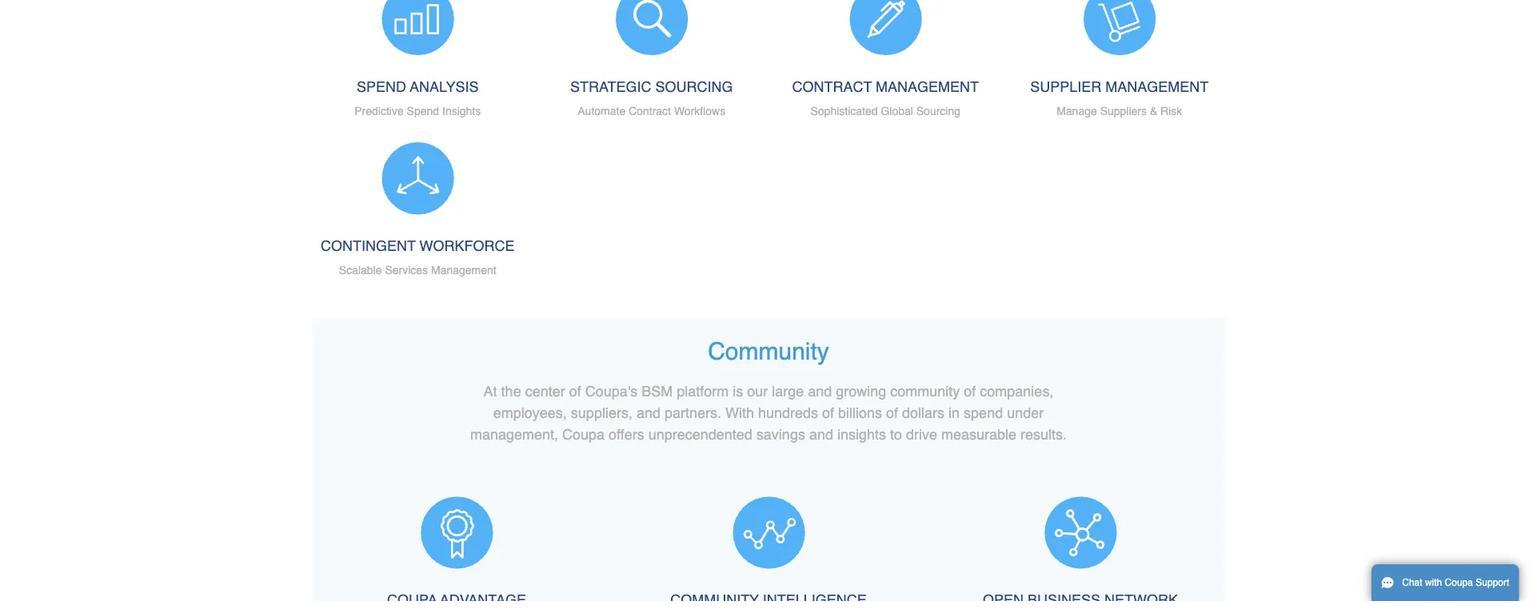 Task type: describe. For each thing, give the bounding box(es) containing it.
spend analysis
[[357, 78, 479, 95]]

support
[[1476, 578, 1510, 589]]

contingent workforce
[[321, 238, 515, 254]]

of up to at the bottom right of page
[[886, 405, 898, 422]]

platform
[[677, 384, 729, 400]]

coupa inside 'at the center of coupa's bsm platform is our large and growing community of companies, employees, suppliers, and partners. with hundreds of billions of dollars in spend under management, coupa offers unprecendented savings and insights to drive measurable results.'
[[562, 427, 605, 443]]

savings
[[757, 427, 806, 443]]

suppliers,
[[571, 405, 633, 422]]

billions
[[838, 405, 882, 422]]

management for contract management
[[876, 78, 979, 95]]

management
[[431, 264, 497, 277]]

of right center
[[569, 384, 581, 400]]

under
[[1007, 405, 1044, 422]]

2 vertical spatial and
[[810, 427, 834, 443]]

community
[[708, 338, 829, 366]]

scalable
[[339, 264, 382, 277]]

workforce
[[420, 238, 515, 254]]

unprecendented
[[649, 427, 753, 443]]

of up spend
[[964, 384, 976, 400]]

strategic sourcing
[[570, 78, 733, 95]]

workflows
[[674, 105, 726, 117]]

chat with coupa support button
[[1372, 565, 1519, 602]]

dollars
[[902, 405, 945, 422]]

coupa inside button
[[1445, 578, 1474, 589]]

contract
[[629, 105, 671, 117]]

chat
[[1403, 578, 1423, 589]]

companies,
[[980, 384, 1054, 400]]

coupa's
[[585, 384, 638, 400]]

spend
[[407, 105, 439, 117]]

sophisticated global sourcing
[[811, 105, 961, 117]]

sophisticated
[[811, 105, 878, 117]]

in
[[949, 405, 960, 422]]

partners.
[[665, 405, 722, 422]]



Task type: locate. For each thing, give the bounding box(es) containing it.
growing
[[836, 384, 887, 400]]

sourcing
[[656, 78, 733, 95]]

offers
[[609, 427, 645, 443]]

management up the &
[[1106, 78, 1209, 95]]

management
[[876, 78, 979, 95], [1106, 78, 1209, 95]]

spend
[[964, 405, 1003, 422]]

services
[[385, 264, 428, 277]]

2 management from the left
[[1106, 78, 1209, 95]]

drive
[[906, 427, 938, 443]]

with
[[726, 405, 754, 422]]

of
[[569, 384, 581, 400], [964, 384, 976, 400], [822, 405, 834, 422], [886, 405, 898, 422]]

1 vertical spatial and
[[637, 405, 661, 422]]

0 vertical spatial and
[[808, 384, 832, 400]]

and right large
[[808, 384, 832, 400]]

and down hundreds
[[810, 427, 834, 443]]

contingent
[[321, 238, 416, 254]]

and down "bsm"
[[637, 405, 661, 422]]

our
[[747, 384, 768, 400]]

spend
[[357, 78, 406, 95]]

&
[[1150, 105, 1158, 117]]

large
[[772, 384, 804, 400]]

employees,
[[493, 405, 567, 422]]

management up sourcing
[[876, 78, 979, 95]]

predictive spend insights
[[355, 105, 481, 117]]

1 horizontal spatial management
[[1106, 78, 1209, 95]]

1 management from the left
[[876, 78, 979, 95]]

contract management
[[792, 78, 979, 95]]

analysis
[[410, 78, 479, 95]]

insights
[[442, 105, 481, 117]]

management,
[[470, 427, 558, 443]]

coupa right with
[[1445, 578, 1474, 589]]

predictive
[[355, 105, 404, 117]]

0 vertical spatial coupa
[[562, 427, 605, 443]]

center
[[525, 384, 565, 400]]

hundreds
[[758, 405, 818, 422]]

results.
[[1021, 427, 1067, 443]]

0 horizontal spatial management
[[876, 78, 979, 95]]

measurable
[[942, 427, 1017, 443]]

1 vertical spatial coupa
[[1445, 578, 1474, 589]]

chat with coupa support
[[1403, 578, 1510, 589]]

automate contract workflows
[[578, 105, 726, 117]]

automate
[[578, 105, 626, 117]]

community
[[891, 384, 960, 400]]

with
[[1426, 578, 1443, 589]]

0 horizontal spatial coupa
[[562, 427, 605, 443]]

coupa
[[562, 427, 605, 443], [1445, 578, 1474, 589]]

coupa down suppliers,
[[562, 427, 605, 443]]

bsm
[[642, 384, 673, 400]]

the
[[501, 384, 521, 400]]

risk
[[1161, 105, 1183, 117]]

contract
[[792, 78, 872, 95]]

1 horizontal spatial coupa
[[1445, 578, 1474, 589]]

sourcing
[[917, 105, 961, 117]]

management for supplier management
[[1106, 78, 1209, 95]]

at the center of coupa's bsm platform is our large and growing community of companies, employees, suppliers, and partners. with hundreds of billions of dollars in spend under management, coupa offers unprecendented savings and insights to drive measurable results.
[[470, 384, 1067, 443]]

scalable services management
[[339, 264, 497, 277]]

insights
[[838, 427, 886, 443]]

and
[[808, 384, 832, 400], [637, 405, 661, 422], [810, 427, 834, 443]]

of left billions
[[822, 405, 834, 422]]

supplier management
[[1031, 78, 1209, 95]]

manage suppliers & risk
[[1057, 105, 1183, 117]]

at
[[484, 384, 497, 400]]

manage
[[1057, 105, 1097, 117]]

global
[[881, 105, 914, 117]]

strategic
[[570, 78, 652, 95]]

supplier
[[1031, 78, 1102, 95]]

to
[[890, 427, 902, 443]]

is
[[733, 384, 743, 400]]

suppliers
[[1101, 105, 1147, 117]]



Task type: vqa. For each thing, say whether or not it's contained in the screenshot.
the Risk
yes



